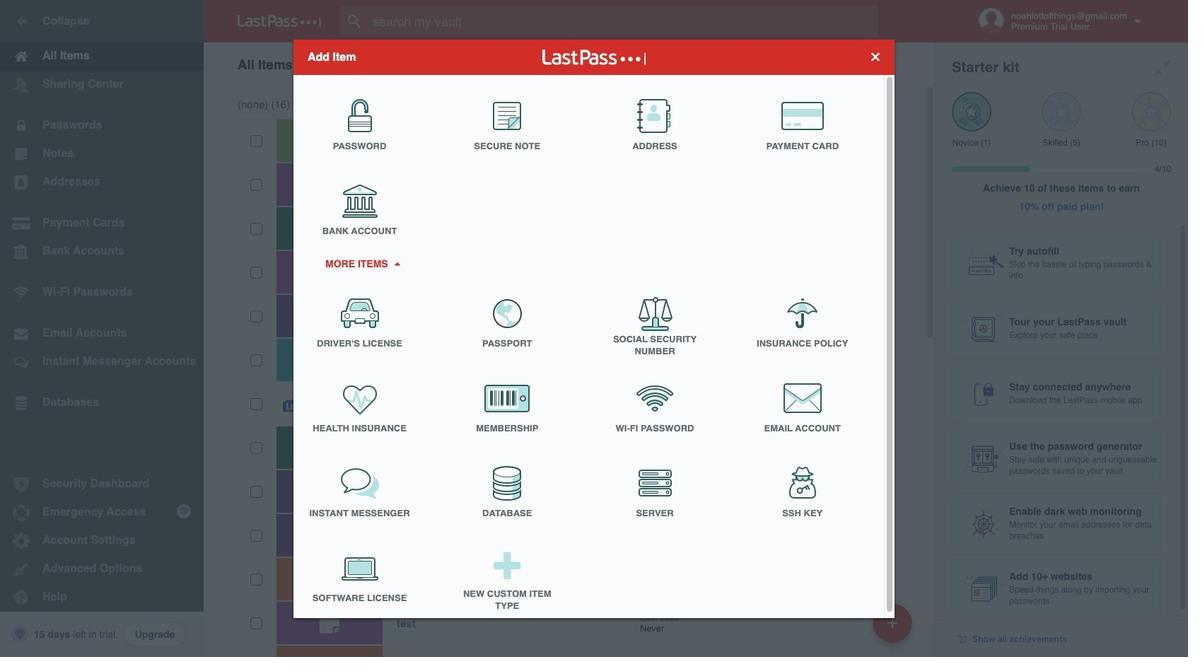 Task type: describe. For each thing, give the bounding box(es) containing it.
Search search field
[[341, 6, 906, 37]]

caret right image
[[392, 262, 402, 265]]

vault options navigation
[[204, 42, 935, 85]]

new item image
[[888, 618, 898, 628]]



Task type: locate. For each thing, give the bounding box(es) containing it.
new item navigation
[[868, 599, 921, 657]]

dialog
[[294, 39, 895, 622]]

lastpass image
[[238, 15, 321, 28]]

main navigation navigation
[[0, 0, 204, 657]]

search my vault text field
[[341, 6, 906, 37]]



Task type: vqa. For each thing, say whether or not it's contained in the screenshot.
NEW ITEM element
no



